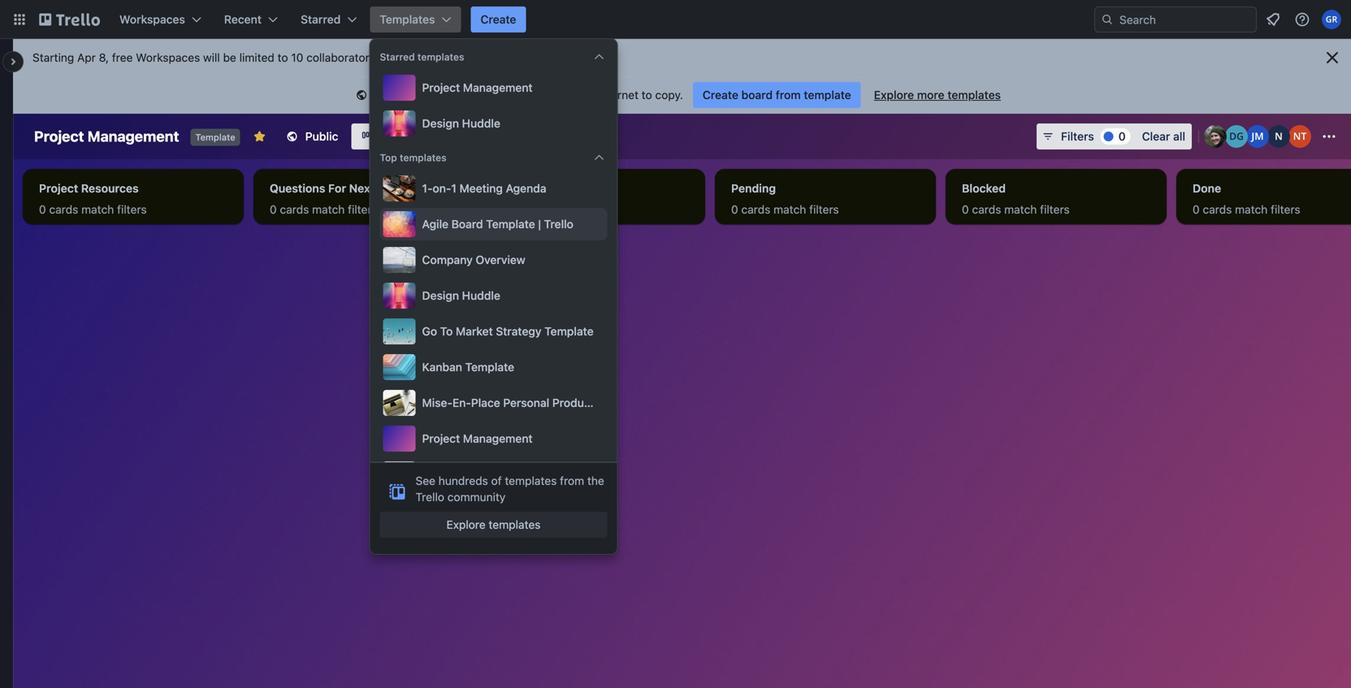 Task type: describe. For each thing, give the bounding box(es) containing it.
cards inside questions for next meeting 0 cards match filters
[[280, 203, 309, 216]]

filters inside pending 0 cards match filters
[[809, 203, 839, 216]]

see
[[416, 474, 436, 488]]

hundreds
[[439, 474, 488, 488]]

about
[[444, 51, 474, 64]]

all
[[1173, 130, 1186, 143]]

1-
[[422, 182, 433, 195]]

Project Resources text field
[[29, 176, 237, 202]]

1 horizontal spatial from
[[776, 88, 801, 102]]

back to home image
[[39, 7, 100, 33]]

done
[[1193, 182, 1221, 195]]

create button
[[471, 7, 526, 33]]

star or unstar board image
[[253, 130, 266, 143]]

1 project management button from the top
[[380, 72, 607, 104]]

search image
[[1101, 13, 1114, 26]]

1 design from the top
[[422, 117, 459, 130]]

1
[[451, 182, 457, 195]]

1-on-1 meeting agenda button
[[380, 172, 607, 205]]

blocked 0 cards match filters
[[962, 182, 1070, 216]]

the inside see hundreds of templates from the trello community
[[587, 474, 604, 488]]

board inside board link
[[379, 130, 411, 143]]

templates for top templates
[[400, 152, 447, 163]]

mise-
[[422, 396, 453, 410]]

menu for top templates
[[380, 172, 660, 559]]

is
[[398, 88, 407, 102]]

trello inside button
[[544, 217, 574, 231]]

place
[[471, 396, 500, 410]]

of
[[491, 474, 502, 488]]

public
[[305, 130, 338, 143]]

from inside see hundreds of templates from the trello community
[[560, 474, 584, 488]]

templates inside see hundreds of templates from the trello community
[[505, 474, 557, 488]]

starred button
[[291, 7, 367, 33]]

kanban template
[[422, 360, 514, 374]]

for
[[328, 182, 346, 195]]

kanban template button
[[380, 351, 607, 384]]

1 vertical spatial to
[[642, 88, 652, 102]]

pending 0 cards match filters
[[731, 182, 839, 216]]

en-
[[453, 396, 471, 410]]

starting
[[33, 51, 74, 64]]

1 horizontal spatial more
[[917, 88, 945, 102]]

templates
[[380, 13, 435, 26]]

questions
[[270, 182, 325, 195]]

design huddle for first the design huddle button from the bottom of the page
[[422, 289, 500, 302]]

management inside project management 'text field'
[[88, 128, 179, 145]]

project management for first project management button from the top of the page
[[422, 81, 533, 94]]

template left |
[[486, 217, 535, 231]]

limited
[[239, 51, 275, 64]]

go to market strategy template
[[422, 325, 594, 338]]

kanban
[[422, 360, 462, 374]]

create for create board from template
[[703, 88, 739, 102]]

filters inside to do 0 cards match filters
[[579, 203, 608, 216]]

internet
[[598, 88, 639, 102]]

done 0 cards match filters
[[1193, 182, 1301, 216]]

create board from template
[[703, 88, 851, 102]]

on-
[[433, 182, 451, 195]]

templates for explore templates
[[489, 518, 541, 531]]

customize views image
[[498, 128, 514, 145]]

learn more about collaborator limits link
[[382, 51, 571, 64]]

be
[[223, 51, 236, 64]]

workspaces button
[[110, 7, 211, 33]]

2 template from the left
[[804, 88, 851, 102]]

board inside agile board template | trello button
[[452, 217, 483, 231]]

match inside blocked 0 cards match filters
[[1004, 203, 1037, 216]]

company overview button
[[380, 244, 607, 276]]

templates button
[[370, 7, 461, 33]]

project resources 0 cards match filters
[[39, 182, 147, 216]]

Questions For Next Meeting text field
[[260, 176, 468, 202]]

0 horizontal spatial more
[[414, 51, 441, 64]]

explore more templates link
[[864, 82, 1011, 108]]

board link
[[351, 124, 420, 150]]

community
[[448, 490, 506, 504]]

explore more templates
[[874, 88, 1001, 102]]

match inside pending 0 cards match filters
[[774, 203, 806, 216]]

primary element
[[0, 0, 1351, 39]]

table
[[451, 130, 480, 143]]

clear all
[[1142, 130, 1186, 143]]

agenda
[[506, 182, 547, 195]]

filters inside project resources 0 cards match filters
[[117, 203, 147, 216]]

menu for starred templates
[[380, 72, 607, 140]]

Board name text field
[[26, 124, 187, 150]]

table link
[[424, 124, 490, 150]]

this is a public template for anyone on the internet to copy.
[[373, 88, 683, 102]]

caity (caity) image
[[1204, 125, 1227, 148]]

board
[[742, 88, 773, 102]]

0 vertical spatial the
[[578, 88, 595, 102]]

trello inside see hundreds of templates from the trello community
[[416, 490, 444, 504]]

huddle for 1st the design huddle button from the top
[[462, 117, 500, 130]]

0 inside project resources 0 cards match filters
[[39, 203, 46, 216]]

explore for explore templates
[[447, 518, 486, 531]]

productivity
[[552, 396, 617, 410]]

devan goldstein (devangoldstein2) image
[[1225, 125, 1248, 148]]

to inside button
[[440, 325, 453, 338]]

collapse image
[[593, 50, 606, 63]]

agile
[[422, 217, 449, 231]]

company
[[422, 253, 473, 267]]

Pending text field
[[722, 176, 930, 202]]

jordan mirchev (jordan_mirchev) image
[[1247, 125, 1269, 148]]

template left star or unstar board image
[[195, 132, 235, 143]]

2 project management button from the top
[[380, 423, 607, 455]]



Task type: locate. For each thing, give the bounding box(es) containing it.
1 vertical spatial design
[[422, 289, 459, 302]]

0 vertical spatial more
[[414, 51, 441, 64]]

Search field
[[1114, 7, 1256, 32]]

1 vertical spatial menu
[[380, 172, 660, 559]]

5 cards from the left
[[972, 203, 1001, 216]]

to right the go
[[440, 325, 453, 338]]

greg robinson (gregrobinson96) image
[[1322, 10, 1342, 29]]

0
[[1119, 130, 1126, 143], [39, 203, 46, 216], [270, 203, 277, 216], [501, 203, 508, 216], [731, 203, 738, 216], [962, 203, 969, 216], [1193, 203, 1200, 216]]

strategy
[[496, 325, 542, 338]]

management up project resources text field
[[88, 128, 179, 145]]

4 match from the left
[[774, 203, 806, 216]]

1 vertical spatial starred
[[380, 51, 415, 63]]

0 horizontal spatial explore
[[447, 518, 486, 531]]

mise-en-place personal productivity system button
[[380, 387, 660, 419]]

1 vertical spatial project management button
[[380, 423, 607, 455]]

this
[[373, 88, 395, 102]]

limits
[[543, 51, 571, 64]]

management for first project management button from the top of the page
[[463, 81, 533, 94]]

a
[[410, 88, 416, 102]]

to left copy.
[[642, 88, 652, 102]]

design down 'public'
[[422, 117, 459, 130]]

2 vertical spatial management
[[463, 432, 533, 445]]

project management inside 'text field'
[[34, 128, 179, 145]]

clear
[[1142, 130, 1170, 143]]

filters
[[1061, 130, 1094, 143]]

3 filters from the left
[[579, 203, 608, 216]]

from
[[776, 88, 801, 102], [560, 474, 584, 488]]

cards down done
[[1203, 203, 1232, 216]]

template right strategy
[[545, 325, 594, 338]]

starred inside popup button
[[301, 13, 341, 26]]

2 design huddle button from the top
[[380, 280, 607, 312]]

1 template from the left
[[454, 88, 500, 102]]

starred up is
[[380, 51, 415, 63]]

trello
[[544, 217, 574, 231], [416, 490, 444, 504]]

design huddle button down company overview button
[[380, 280, 607, 312]]

blocked
[[962, 182, 1006, 195]]

0 horizontal spatial meeting
[[378, 182, 422, 195]]

design down the company
[[422, 289, 459, 302]]

0 horizontal spatial template
[[454, 88, 500, 102]]

|
[[538, 217, 541, 231]]

1 vertical spatial workspaces
[[136, 51, 200, 64]]

10
[[291, 51, 303, 64]]

design
[[422, 117, 459, 130], [422, 289, 459, 302]]

match inside to do 0 cards match filters
[[543, 203, 576, 216]]

more
[[414, 51, 441, 64], [917, 88, 945, 102]]

nic (nicoletollefson1) image
[[1268, 125, 1290, 148]]

management
[[463, 81, 533, 94], [88, 128, 179, 145], [463, 432, 533, 445]]

explore for explore more templates
[[874, 88, 914, 102]]

from right board on the top of the page
[[776, 88, 801, 102]]

apr
[[77, 51, 96, 64]]

1 vertical spatial to
[[440, 325, 453, 338]]

agile board template | trello button
[[380, 208, 607, 241]]

filters down questions for next meeting text box
[[348, 203, 378, 216]]

template
[[195, 132, 235, 143], [486, 217, 535, 231], [545, 325, 594, 338], [465, 360, 514, 374]]

filters inside done 0 cards match filters
[[1271, 203, 1301, 216]]

menu
[[380, 72, 607, 140], [380, 172, 660, 559]]

1 vertical spatial design huddle button
[[380, 280, 607, 312]]

see hundreds of templates from the trello community
[[416, 474, 604, 504]]

project inside 'text field'
[[34, 128, 84, 145]]

starred for starred templates
[[380, 51, 415, 63]]

match down agenda
[[543, 203, 576, 216]]

0 vertical spatial workspaces
[[119, 13, 185, 26]]

1 filters from the left
[[117, 203, 147, 216]]

0 vertical spatial project management
[[422, 81, 533, 94]]

project management up resources
[[34, 128, 179, 145]]

match inside done 0 cards match filters
[[1235, 203, 1268, 216]]

2 filters from the left
[[348, 203, 378, 216]]

1 vertical spatial management
[[88, 128, 179, 145]]

1 horizontal spatial starred
[[380, 51, 415, 63]]

filters inside blocked 0 cards match filters
[[1040, 203, 1070, 216]]

recent button
[[214, 7, 288, 33]]

project management button down collaborator
[[380, 72, 607, 104]]

1 vertical spatial the
[[587, 474, 604, 488]]

collaborator
[[477, 51, 540, 64]]

project management down place
[[422, 432, 533, 445]]

will
[[203, 51, 220, 64]]

project management button down place
[[380, 423, 607, 455]]

starred
[[301, 13, 341, 26], [380, 51, 415, 63]]

3 match from the left
[[543, 203, 576, 216]]

match down done text box
[[1235, 203, 1268, 216]]

starred for starred
[[301, 13, 341, 26]]

match down pending text box
[[774, 203, 806, 216]]

board
[[379, 130, 411, 143], [452, 217, 483, 231]]

workspaces inside 'workspaces' dropdown button
[[119, 13, 185, 26]]

0 vertical spatial trello
[[544, 217, 574, 231]]

project management button
[[380, 72, 607, 104], [380, 423, 607, 455]]

go
[[422, 325, 437, 338]]

top
[[380, 152, 397, 163]]

cards inside to do 0 cards match filters
[[511, 203, 540, 216]]

To Do text field
[[491, 176, 699, 202]]

0 horizontal spatial to
[[278, 51, 288, 64]]

0 vertical spatial design huddle button
[[380, 107, 607, 140]]

cards inside blocked 0 cards match filters
[[972, 203, 1001, 216]]

5 match from the left
[[1004, 203, 1037, 216]]

anyone
[[521, 88, 559, 102]]

project down the mise-
[[422, 432, 460, 445]]

project right the a
[[422, 81, 460, 94]]

market
[[456, 325, 493, 338]]

trello right |
[[544, 217, 574, 231]]

personal
[[503, 396, 549, 410]]

templates
[[418, 51, 464, 63], [948, 88, 1001, 102], [400, 152, 447, 163], [505, 474, 557, 488], [489, 518, 541, 531]]

collaborators.
[[306, 51, 379, 64]]

1 vertical spatial more
[[917, 88, 945, 102]]

3 cards from the left
[[511, 203, 540, 216]]

0 inside pending 0 cards match filters
[[731, 203, 738, 216]]

workspaces down 'workspaces' dropdown button
[[136, 51, 200, 64]]

0 vertical spatial menu
[[380, 72, 607, 140]]

0 notifications image
[[1264, 10, 1283, 29]]

0 vertical spatial starred
[[301, 13, 341, 26]]

4 filters from the left
[[809, 203, 839, 216]]

trello down see
[[416, 490, 444, 504]]

1 vertical spatial trello
[[416, 490, 444, 504]]

0 inside questions for next meeting 0 cards match filters
[[270, 203, 277, 216]]

public
[[419, 88, 451, 102]]

to left 10
[[278, 51, 288, 64]]

1 horizontal spatial explore
[[874, 88, 914, 102]]

workspaces up free
[[119, 13, 185, 26]]

learn
[[382, 51, 411, 64]]

copy.
[[655, 88, 683, 102]]

cards inside pending 0 cards match filters
[[741, 203, 771, 216]]

match inside project resources 0 cards match filters
[[81, 203, 114, 216]]

collapse image
[[593, 151, 606, 164]]

starred templates
[[380, 51, 464, 63]]

1 horizontal spatial board
[[452, 217, 483, 231]]

to inside to do 0 cards match filters
[[501, 182, 514, 195]]

6 filters from the left
[[1271, 203, 1301, 216]]

meeting for next
[[378, 182, 422, 195]]

create up collaborator
[[481, 13, 516, 26]]

cards down questions
[[280, 203, 309, 216]]

Done text field
[[1183, 176, 1351, 202]]

1 vertical spatial create
[[703, 88, 739, 102]]

design huddle down 'public'
[[422, 117, 500, 130]]

0 horizontal spatial from
[[560, 474, 584, 488]]

meeting
[[378, 182, 422, 195], [460, 182, 503, 195]]

design huddle button
[[380, 107, 607, 140], [380, 280, 607, 312]]

1 vertical spatial design huddle
[[422, 289, 500, 302]]

0 vertical spatial to
[[278, 51, 288, 64]]

cards inside project resources 0 cards match filters
[[49, 203, 78, 216]]

2 cards from the left
[[280, 203, 309, 216]]

cards down blocked
[[972, 203, 1001, 216]]

6 match from the left
[[1235, 203, 1268, 216]]

menu containing project management
[[380, 72, 607, 140]]

starred up starting apr 8, free workspaces will be limited to 10 collaborators. learn more about collaborator limits
[[301, 13, 341, 26]]

4 cards from the left
[[741, 203, 771, 216]]

the down productivity
[[587, 474, 604, 488]]

1 design huddle button from the top
[[380, 107, 607, 140]]

cards
[[49, 203, 78, 216], [280, 203, 309, 216], [511, 203, 540, 216], [741, 203, 771, 216], [972, 203, 1001, 216], [1203, 203, 1232, 216]]

0 inside blocked 0 cards match filters
[[962, 203, 969, 216]]

2 design from the top
[[422, 289, 459, 302]]

0 vertical spatial from
[[776, 88, 801, 102]]

1 horizontal spatial to
[[642, 88, 652, 102]]

0 vertical spatial board
[[379, 130, 411, 143]]

overview
[[476, 253, 526, 267]]

nicole tang (nicoletang31) image
[[1289, 125, 1312, 148]]

meeting left 1-
[[378, 182, 422, 195]]

company overview
[[422, 253, 526, 267]]

agile board template | trello
[[422, 217, 574, 231]]

explore
[[874, 88, 914, 102], [447, 518, 486, 531]]

0 vertical spatial design huddle
[[422, 117, 500, 130]]

filters down project resources text field
[[117, 203, 147, 216]]

1 vertical spatial from
[[560, 474, 584, 488]]

0 horizontal spatial to
[[440, 325, 453, 338]]

resources
[[81, 182, 139, 195]]

top templates
[[380, 152, 447, 163]]

create
[[481, 13, 516, 26], [703, 88, 739, 102]]

filters inside questions for next meeting 0 cards match filters
[[348, 203, 378, 216]]

2 vertical spatial project management
[[422, 432, 533, 445]]

filters down to do text box
[[579, 203, 608, 216]]

filters down done text box
[[1271, 203, 1301, 216]]

create board from template link
[[693, 82, 861, 108]]

management down place
[[463, 432, 533, 445]]

design huddle down company overview
[[422, 289, 500, 302]]

2 match from the left
[[312, 203, 345, 216]]

cards down pending
[[741, 203, 771, 216]]

templates for starred templates
[[418, 51, 464, 63]]

match down blocked text box at right top
[[1004, 203, 1037, 216]]

1 horizontal spatial meeting
[[460, 182, 503, 195]]

template right board on the top of the page
[[804, 88, 851, 102]]

recent
[[224, 13, 262, 26]]

on
[[562, 88, 575, 102]]

project management down the learn more about collaborator limits link in the left top of the page
[[422, 81, 533, 94]]

explore templates link
[[380, 512, 607, 538]]

2 design huddle from the top
[[422, 289, 500, 302]]

Blocked text field
[[952, 176, 1160, 202]]

filters down blocked text box at right top
[[1040, 203, 1070, 216]]

0 vertical spatial project management button
[[380, 72, 607, 104]]

project up project resources 0 cards match filters
[[34, 128, 84, 145]]

1-on-1 meeting agenda
[[422, 182, 547, 195]]

1 horizontal spatial template
[[804, 88, 851, 102]]

0 vertical spatial design
[[422, 117, 459, 130]]

next
[[349, 182, 375, 195]]

2 menu from the top
[[380, 172, 660, 559]]

open information menu image
[[1294, 11, 1311, 28]]

menu containing 1-on-1 meeting agenda
[[380, 172, 660, 559]]

2 meeting from the left
[[460, 182, 503, 195]]

1 vertical spatial huddle
[[462, 289, 500, 302]]

show menu image
[[1321, 128, 1338, 145]]

create inside button
[[481, 13, 516, 26]]

board right "agile"
[[452, 217, 483, 231]]

sm image
[[353, 88, 370, 104]]

0 horizontal spatial create
[[481, 13, 516, 26]]

project left resources
[[39, 182, 78, 195]]

template down go to market strategy template button on the left of page
[[465, 360, 514, 374]]

go to market strategy template button
[[380, 315, 607, 348]]

project inside project resources 0 cards match filters
[[39, 182, 78, 195]]

0 inside to do 0 cards match filters
[[501, 203, 508, 216]]

8,
[[99, 51, 109, 64]]

1 vertical spatial explore
[[447, 518, 486, 531]]

1 horizontal spatial create
[[703, 88, 739, 102]]

template left for at top
[[454, 88, 500, 102]]

workspaces
[[119, 13, 185, 26], [136, 51, 200, 64]]

starting apr 8, free workspaces will be limited to 10 collaborators. learn more about collaborator limits
[[33, 51, 571, 64]]

5 filters from the left
[[1040, 203, 1070, 216]]

management down collaborator
[[463, 81, 533, 94]]

0 vertical spatial management
[[463, 81, 533, 94]]

1 cards from the left
[[49, 203, 78, 216]]

0 vertical spatial create
[[481, 13, 516, 26]]

match down for
[[312, 203, 345, 216]]

management for first project management button from the bottom
[[463, 432, 533, 445]]

template
[[454, 88, 500, 102], [804, 88, 851, 102]]

match down resources
[[81, 203, 114, 216]]

explore templates
[[447, 518, 541, 531]]

meeting inside 'button'
[[460, 182, 503, 195]]

huddle for first the design huddle button from the bottom of the page
[[462, 289, 500, 302]]

mise-en-place personal productivity system
[[422, 396, 660, 410]]

meeting inside questions for next meeting 0 cards match filters
[[378, 182, 422, 195]]

1 meeting from the left
[[378, 182, 422, 195]]

for
[[503, 88, 518, 102]]

0 inside done 0 cards match filters
[[1193, 203, 1200, 216]]

free
[[112, 51, 133, 64]]

1 match from the left
[[81, 203, 114, 216]]

project management for first project management button from the bottom
[[422, 432, 533, 445]]

match
[[81, 203, 114, 216], [312, 203, 345, 216], [543, 203, 576, 216], [774, 203, 806, 216], [1004, 203, 1037, 216], [1235, 203, 1268, 216]]

0 vertical spatial to
[[501, 182, 514, 195]]

to left do in the top of the page
[[501, 182, 514, 195]]

1 horizontal spatial trello
[[544, 217, 574, 231]]

1 design huddle from the top
[[422, 117, 500, 130]]

1 huddle from the top
[[462, 117, 500, 130]]

clear all button
[[1136, 124, 1192, 150]]

design huddle for 1st the design huddle button from the top
[[422, 117, 500, 130]]

cards inside done 0 cards match filters
[[1203, 203, 1232, 216]]

project
[[422, 81, 460, 94], [34, 128, 84, 145], [39, 182, 78, 195], [422, 432, 460, 445]]

design huddle button down for at top
[[380, 107, 607, 140]]

0 horizontal spatial trello
[[416, 490, 444, 504]]

questions for next meeting 0 cards match filters
[[270, 182, 422, 216]]

from right 'of'
[[560, 474, 584, 488]]

pending
[[731, 182, 776, 195]]

0 horizontal spatial starred
[[301, 13, 341, 26]]

1 vertical spatial board
[[452, 217, 483, 231]]

board up top
[[379, 130, 411, 143]]

public button
[[276, 124, 348, 150]]

meeting for 1
[[460, 182, 503, 195]]

2 huddle from the top
[[462, 289, 500, 302]]

to do 0 cards match filters
[[501, 182, 608, 216]]

1 horizontal spatial to
[[501, 182, 514, 195]]

the right on
[[578, 88, 595, 102]]

0 horizontal spatial board
[[379, 130, 411, 143]]

system
[[620, 396, 660, 410]]

cards up |
[[511, 203, 540, 216]]

cards down project resources text field
[[49, 203, 78, 216]]

0 vertical spatial explore
[[874, 88, 914, 102]]

create left board on the top of the page
[[703, 88, 739, 102]]

filters down pending text box
[[809, 203, 839, 216]]

6 cards from the left
[[1203, 203, 1232, 216]]

design huddle
[[422, 117, 500, 130], [422, 289, 500, 302]]

1 vertical spatial project management
[[34, 128, 179, 145]]

meeting right 1
[[460, 182, 503, 195]]

create for create
[[481, 13, 516, 26]]

do
[[516, 182, 532, 195]]

match inside questions for next meeting 0 cards match filters
[[312, 203, 345, 216]]

1 menu from the top
[[380, 72, 607, 140]]

0 vertical spatial huddle
[[462, 117, 500, 130]]



Task type: vqa. For each thing, say whether or not it's contained in the screenshot.
greg robinson (gregrobinson96) icon in Primary element
no



